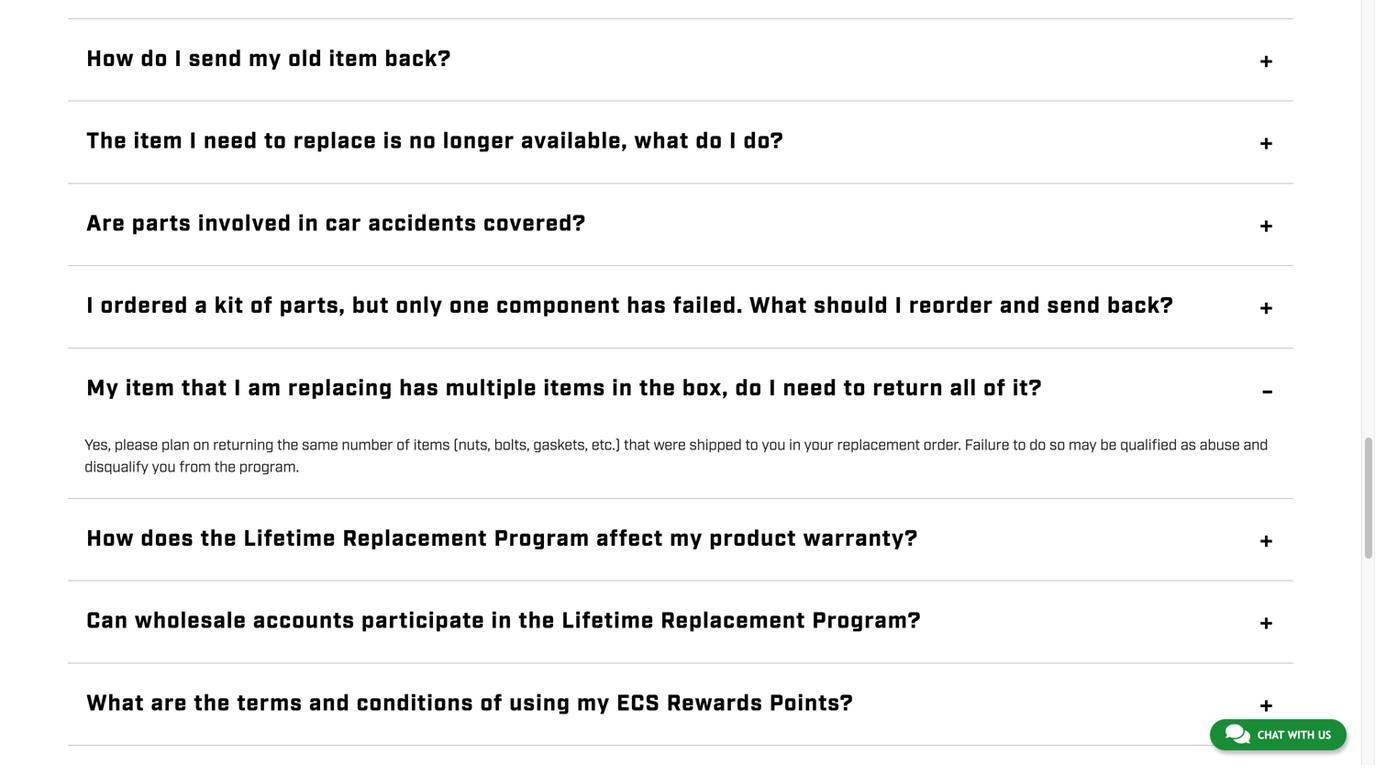 Task type: vqa. For each thing, say whether or not it's contained in the screenshot.
Liqui Moly Synthoil Race Tech GT1 Oil Change Kit / Inspection I
no



Task type: describe. For each thing, give the bounding box(es) containing it.
of right kit
[[251, 292, 273, 321]]

rewards
[[667, 690, 763, 719]]

order.
[[924, 436, 962, 455]]

and inside yes, please plan on returning the same number of items (nuts, bolts, gaskets, etc.) that were shipped to you in your replacement order. failure to do so may be qualified as abuse and disqualify you from the program.
[[1244, 436, 1269, 455]]

can
[[86, 607, 128, 637]]

with
[[1288, 729, 1315, 741]]

that inside yes, please plan on returning the same number of items (nuts, bolts, gaskets, etc.) that were shipped to you in your replacement order. failure to do so may be qualified as abuse and disqualify you from the program.
[[624, 436, 650, 455]]

what are the terms and conditions of using my ecs rewards points?
[[86, 690, 854, 719]]

0 vertical spatial item
[[329, 45, 379, 74]]

in left the car
[[298, 210, 319, 239]]

as
[[1181, 436, 1197, 455]]

us
[[1318, 729, 1332, 741]]

am
[[248, 374, 282, 404]]

but
[[352, 292, 390, 321]]

number
[[342, 436, 393, 455]]

the up program.
[[277, 436, 299, 455]]

on
[[193, 436, 210, 455]]

in up etc.)
[[612, 374, 633, 404]]

covered?
[[484, 210, 587, 239]]

disqualify
[[85, 458, 149, 477]]

0 vertical spatial what
[[750, 292, 808, 321]]

0 vertical spatial that
[[182, 374, 228, 404]]

1 horizontal spatial items
[[544, 374, 606, 404]]

my item that i am replacing has multiple items in the box, do i need to return all of it?
[[86, 374, 1043, 404]]

the down returning
[[215, 458, 236, 477]]

1 vertical spatial my
[[670, 525, 703, 554]]

it?
[[1013, 374, 1043, 404]]

of left using
[[480, 690, 503, 719]]

item for am
[[126, 374, 175, 404]]

yes,
[[85, 436, 111, 455]]

one
[[450, 292, 490, 321]]

0 horizontal spatial what
[[86, 690, 145, 719]]

0 vertical spatial need
[[204, 127, 258, 157]]

reorder
[[909, 292, 994, 321]]

are parts involved in car accidents covered?
[[86, 210, 587, 239]]

all
[[950, 374, 977, 404]]

chat with us
[[1258, 729, 1332, 741]]

multiple
[[446, 374, 537, 404]]

0 horizontal spatial replacement
[[343, 525, 488, 554]]

return
[[873, 374, 944, 404]]

car
[[326, 210, 362, 239]]

do inside yes, please plan on returning the same number of items (nuts, bolts, gaskets, etc.) that were shipped to you in your replacement order. failure to do so may be qualified as abuse and disqualify you from the program.
[[1030, 436, 1046, 455]]

plan
[[162, 436, 190, 455]]

accidents
[[368, 210, 477, 239]]

be
[[1101, 436, 1117, 455]]

using
[[510, 690, 571, 719]]

box,
[[683, 374, 729, 404]]

(nuts,
[[454, 436, 491, 455]]

longer
[[443, 127, 515, 157]]

affect
[[597, 525, 664, 554]]

returning
[[213, 436, 274, 455]]

does
[[141, 525, 194, 554]]

the right are
[[194, 690, 231, 719]]

wholesale
[[135, 607, 247, 637]]

conditions
[[357, 690, 474, 719]]

failed.
[[673, 292, 744, 321]]

in right participate
[[492, 607, 512, 637]]

replace
[[293, 127, 377, 157]]

shipped
[[690, 436, 742, 455]]

points?
[[770, 690, 854, 719]]

so
[[1050, 436, 1066, 455]]

0 horizontal spatial back?
[[385, 45, 452, 74]]

1 horizontal spatial back?
[[1108, 292, 1175, 321]]

your
[[805, 436, 834, 455]]

kit
[[215, 292, 244, 321]]

ordered
[[101, 292, 188, 321]]

same
[[302, 436, 338, 455]]



Task type: locate. For each thing, give the bounding box(es) containing it.
1 vertical spatial send
[[1048, 292, 1101, 321]]

lifetime
[[244, 525, 336, 554], [562, 607, 655, 637]]

1 horizontal spatial you
[[762, 436, 786, 455]]

1 horizontal spatial need
[[783, 374, 838, 404]]

comments image
[[1226, 723, 1251, 745]]

1 vertical spatial that
[[624, 436, 650, 455]]

1 horizontal spatial has
[[627, 292, 667, 321]]

0 vertical spatial has
[[627, 292, 667, 321]]

1 vertical spatial has
[[400, 374, 439, 404]]

0 vertical spatial you
[[762, 436, 786, 455]]

of
[[251, 292, 273, 321], [984, 374, 1007, 404], [397, 436, 410, 455], [480, 690, 503, 719]]

gaskets,
[[534, 436, 588, 455]]

warranty?
[[804, 525, 919, 554]]

item for to
[[134, 127, 183, 157]]

that right etc.)
[[624, 436, 650, 455]]

items up 'gaskets,'
[[544, 374, 606, 404]]

0 vertical spatial and
[[1000, 292, 1041, 321]]

to left return
[[844, 374, 867, 404]]

what
[[635, 127, 690, 157]]

of inside yes, please plan on returning the same number of items (nuts, bolts, gaskets, etc.) that were shipped to you in your replacement order. failure to do so may be qualified as abuse and disqualify you from the program.
[[397, 436, 410, 455]]

1 vertical spatial back?
[[1108, 292, 1175, 321]]

product
[[710, 525, 797, 554]]

0 horizontal spatial need
[[204, 127, 258, 157]]

terms
[[237, 690, 303, 719]]

please
[[115, 436, 158, 455]]

ecs
[[617, 690, 661, 719]]

0 horizontal spatial items
[[414, 436, 450, 455]]

to right shipped on the right of the page
[[746, 436, 759, 455]]

to
[[264, 127, 287, 157], [844, 374, 867, 404], [746, 436, 759, 455], [1013, 436, 1026, 455]]

2 horizontal spatial my
[[670, 525, 703, 554]]

old
[[288, 45, 323, 74]]

1 vertical spatial you
[[152, 458, 176, 477]]

0 vertical spatial items
[[544, 374, 606, 404]]

1 horizontal spatial what
[[750, 292, 808, 321]]

the item i need to replace is no longer available, what do i do?
[[86, 127, 784, 157]]

0 horizontal spatial lifetime
[[244, 525, 336, 554]]

my
[[86, 374, 119, 404]]

chat
[[1258, 729, 1285, 741]]

1 vertical spatial need
[[783, 374, 838, 404]]

in inside yes, please plan on returning the same number of items (nuts, bolts, gaskets, etc.) that were shipped to you in your replacement order. failure to do so may be qualified as abuse and disqualify you from the program.
[[789, 436, 801, 455]]

2 how from the top
[[86, 525, 135, 554]]

replacement up rewards
[[661, 607, 806, 637]]

the left box,
[[640, 374, 676, 404]]

0 vertical spatial replacement
[[343, 525, 488, 554]]

the up using
[[519, 607, 556, 637]]

0 horizontal spatial my
[[249, 45, 282, 74]]

need
[[204, 127, 258, 157], [783, 374, 838, 404]]

2 vertical spatial and
[[309, 690, 350, 719]]

my left old
[[249, 45, 282, 74]]

may
[[1069, 436, 1097, 455]]

how does the lifetime replacement program affect my product warranty?
[[86, 525, 919, 554]]

in
[[298, 210, 319, 239], [612, 374, 633, 404], [789, 436, 801, 455], [492, 607, 512, 637]]

1 vertical spatial item
[[134, 127, 183, 157]]

2 vertical spatial my
[[577, 690, 610, 719]]

of right all
[[984, 374, 1007, 404]]

1 vertical spatial items
[[414, 436, 450, 455]]

my right affect
[[670, 525, 703, 554]]

item right my in the left of the page
[[126, 374, 175, 404]]

program
[[494, 525, 590, 554]]

send
[[189, 45, 242, 74], [1048, 292, 1101, 321]]

abuse
[[1200, 436, 1240, 455]]

2 vertical spatial item
[[126, 374, 175, 404]]

only
[[396, 292, 443, 321]]

need up involved
[[204, 127, 258, 157]]

and right abuse
[[1244, 436, 1269, 455]]

0 horizontal spatial that
[[182, 374, 228, 404]]

a
[[195, 292, 208, 321]]

to left replace
[[264, 127, 287, 157]]

can wholesale accounts participate in the lifetime replacement program?
[[86, 607, 922, 637]]

involved
[[198, 210, 292, 239]]

were
[[654, 436, 686, 455]]

1 vertical spatial how
[[86, 525, 135, 554]]

component
[[497, 292, 621, 321]]

2 horizontal spatial and
[[1244, 436, 1269, 455]]

yes, please plan on returning the same number of items (nuts, bolts, gaskets, etc.) that were shipped to you in your replacement order. failure to do so may be qualified as abuse and disqualify you from the program.
[[85, 436, 1269, 477]]

should
[[814, 292, 889, 321]]

etc.)
[[592, 436, 621, 455]]

available,
[[521, 127, 628, 157]]

items
[[544, 374, 606, 404], [414, 436, 450, 455]]

do?
[[744, 127, 784, 157]]

0 vertical spatial how
[[86, 45, 135, 74]]

has
[[627, 292, 667, 321], [400, 374, 439, 404]]

0 horizontal spatial has
[[400, 374, 439, 404]]

how up the
[[86, 45, 135, 74]]

what
[[750, 292, 808, 321], [86, 690, 145, 719]]

participate
[[362, 607, 485, 637]]

item right old
[[329, 45, 379, 74]]

lifetime down program.
[[244, 525, 336, 554]]

no
[[409, 127, 437, 157]]

replacing
[[288, 374, 393, 404]]

the
[[640, 374, 676, 404], [277, 436, 299, 455], [215, 458, 236, 477], [201, 525, 237, 554], [519, 607, 556, 637], [194, 690, 231, 719]]

you down plan
[[152, 458, 176, 477]]

accounts
[[253, 607, 355, 637]]

that up on in the left bottom of the page
[[182, 374, 228, 404]]

the
[[86, 127, 127, 157]]

chat with us link
[[1210, 719, 1347, 751]]

qualified
[[1121, 436, 1178, 455]]

how do i send my old item back?
[[86, 45, 452, 74]]

1 vertical spatial replacement
[[661, 607, 806, 637]]

0 vertical spatial lifetime
[[244, 525, 336, 554]]

parts,
[[280, 292, 346, 321]]

are
[[86, 210, 126, 239]]

and right reorder
[[1000, 292, 1041, 321]]

1 horizontal spatial send
[[1048, 292, 1101, 321]]

i
[[175, 45, 182, 74], [190, 127, 197, 157], [730, 127, 737, 157], [86, 292, 94, 321], [895, 292, 903, 321], [234, 374, 242, 404], [769, 374, 777, 404]]

program.
[[239, 458, 299, 477]]

program?
[[813, 607, 922, 637]]

the right does
[[201, 525, 237, 554]]

0 horizontal spatial send
[[189, 45, 242, 74]]

how for how do i send my old item back?
[[86, 45, 135, 74]]

1 vertical spatial lifetime
[[562, 607, 655, 637]]

is
[[383, 127, 403, 157]]

my
[[249, 45, 282, 74], [670, 525, 703, 554], [577, 690, 610, 719]]

my left ecs
[[577, 690, 610, 719]]

you left your
[[762, 436, 786, 455]]

what right failed.
[[750, 292, 808, 321]]

how left does
[[86, 525, 135, 554]]

are
[[151, 690, 188, 719]]

how for how does the lifetime replacement program affect my product warranty?
[[86, 525, 135, 554]]

0 horizontal spatial you
[[152, 458, 176, 477]]

items left (nuts, at the left bottom of page
[[414, 436, 450, 455]]

need up your
[[783, 374, 838, 404]]

and right terms
[[309, 690, 350, 719]]

replacement
[[838, 436, 920, 455]]

i ordered a kit of parts, but only one component has failed.  what should i reorder and send back?
[[86, 292, 1175, 321]]

1 vertical spatial what
[[86, 690, 145, 719]]

has left 'multiple'
[[400, 374, 439, 404]]

item right the
[[134, 127, 183, 157]]

1 how from the top
[[86, 45, 135, 74]]

failure
[[965, 436, 1010, 455]]

has left failed.
[[627, 292, 667, 321]]

of right number
[[397, 436, 410, 455]]

replacement
[[343, 525, 488, 554], [661, 607, 806, 637]]

1 horizontal spatial and
[[1000, 292, 1041, 321]]

0 vertical spatial my
[[249, 45, 282, 74]]

1 horizontal spatial replacement
[[661, 607, 806, 637]]

you
[[762, 436, 786, 455], [152, 458, 176, 477]]

1 vertical spatial and
[[1244, 436, 1269, 455]]

0 horizontal spatial and
[[309, 690, 350, 719]]

0 vertical spatial send
[[189, 45, 242, 74]]

in left your
[[789, 436, 801, 455]]

parts
[[132, 210, 192, 239]]

to right failure
[[1013, 436, 1026, 455]]

items inside yes, please plan on returning the same number of items (nuts, bolts, gaskets, etc.) that were shipped to you in your replacement order. failure to do so may be qualified as abuse and disqualify you from the program.
[[414, 436, 450, 455]]

back?
[[385, 45, 452, 74], [1108, 292, 1175, 321]]

from
[[179, 458, 211, 477]]

1 horizontal spatial my
[[577, 690, 610, 719]]

lifetime down affect
[[562, 607, 655, 637]]

0 vertical spatial back?
[[385, 45, 452, 74]]

what left are
[[86, 690, 145, 719]]

bolts,
[[494, 436, 530, 455]]

1 horizontal spatial lifetime
[[562, 607, 655, 637]]

that
[[182, 374, 228, 404], [624, 436, 650, 455]]

do
[[141, 45, 168, 74], [696, 127, 723, 157], [735, 374, 763, 404], [1030, 436, 1046, 455]]

1 horizontal spatial that
[[624, 436, 650, 455]]

replacement up participate
[[343, 525, 488, 554]]

and
[[1000, 292, 1041, 321], [1244, 436, 1269, 455], [309, 690, 350, 719]]

item
[[329, 45, 379, 74], [134, 127, 183, 157], [126, 374, 175, 404]]



